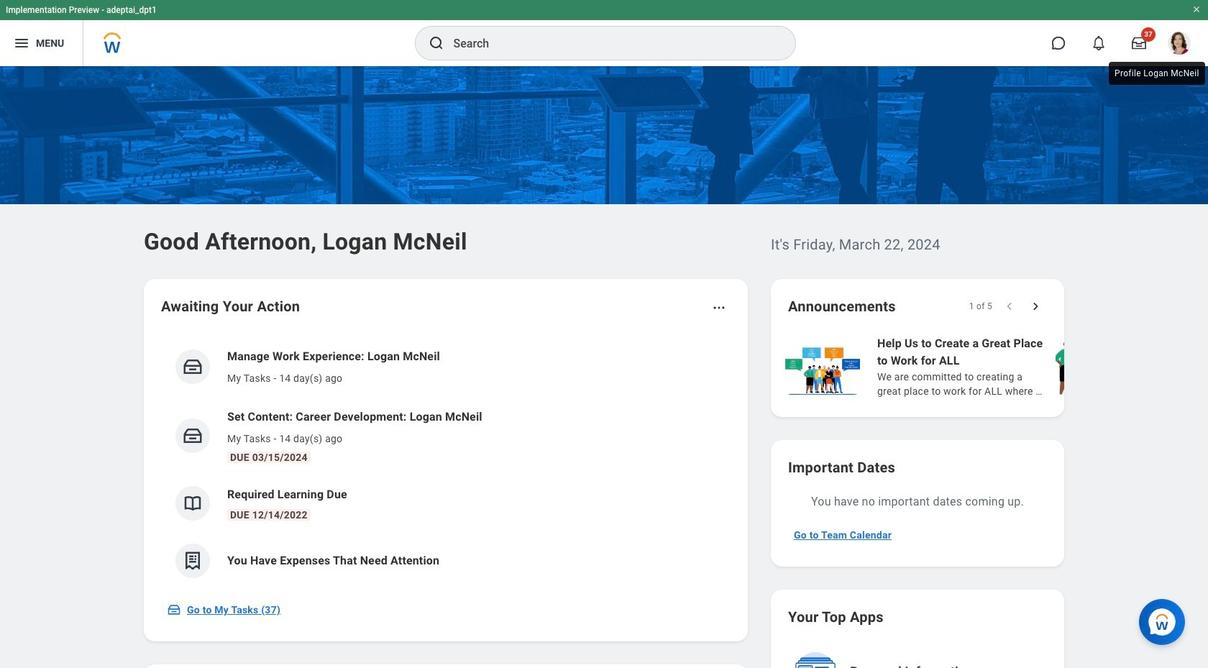 Task type: describe. For each thing, give the bounding box(es) containing it.
notifications large image
[[1092, 36, 1106, 50]]

dashboard expenses image
[[182, 550, 204, 572]]

1 horizontal spatial list
[[782, 334, 1208, 400]]

chevron right small image
[[1028, 299, 1043, 314]]

inbox image inside list
[[182, 356, 204, 378]]

close environment banner image
[[1192, 5, 1201, 14]]

inbox large image
[[1132, 36, 1146, 50]]



Task type: vqa. For each thing, say whether or not it's contained in the screenshot.
Change to the top
no



Task type: locate. For each thing, give the bounding box(es) containing it.
profile logan mcneil image
[[1168, 32, 1191, 58]]

1 horizontal spatial inbox image
[[182, 356, 204, 378]]

0 horizontal spatial list
[[161, 337, 731, 590]]

status
[[969, 301, 992, 312]]

inbox image
[[182, 425, 204, 447]]

0 horizontal spatial inbox image
[[167, 603, 181, 617]]

chevron left small image
[[1002, 299, 1017, 314]]

tooltip
[[1106, 59, 1208, 88]]

list
[[782, 334, 1208, 400], [161, 337, 731, 590]]

search image
[[428, 35, 445, 52]]

justify image
[[13, 35, 30, 52]]

related actions image
[[712, 301, 726, 315]]

inbox image
[[182, 356, 204, 378], [167, 603, 181, 617]]

main content
[[0, 66, 1208, 668]]

1 vertical spatial inbox image
[[167, 603, 181, 617]]

Search Workday  search field
[[453, 27, 765, 59]]

0 vertical spatial inbox image
[[182, 356, 204, 378]]

book open image
[[182, 493, 204, 514]]

banner
[[0, 0, 1208, 66]]



